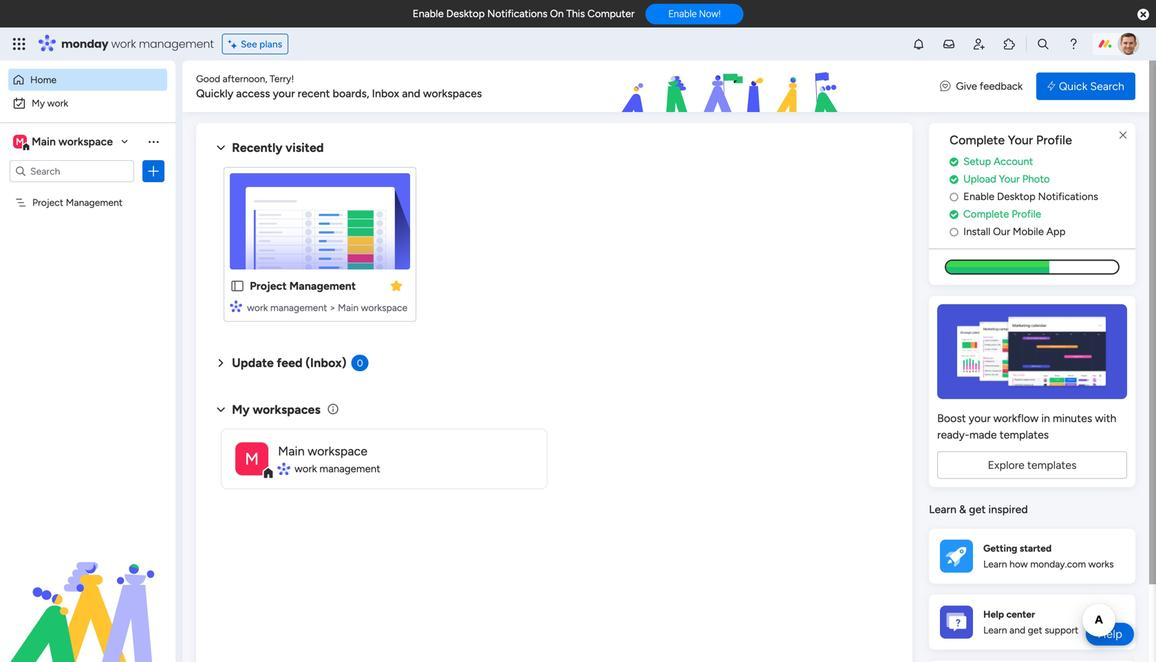 Task type: vqa. For each thing, say whether or not it's contained in the screenshot.
Photo
yes



Task type: describe. For each thing, give the bounding box(es) containing it.
this
[[567, 8, 585, 20]]

plans
[[260, 38, 282, 50]]

my workspaces
[[232, 403, 321, 417]]

good afternoon, terry! quickly access your recent boards, inbox and workspaces
[[196, 73, 482, 100]]

install
[[964, 226, 991, 238]]

install our mobile app link
[[950, 224, 1136, 240]]

main inside workspace selection element
[[32, 135, 56, 148]]

help center element
[[929, 595, 1136, 650]]

how
[[1010, 559, 1028, 571]]

templates inside button
[[1028, 459, 1077, 472]]

templates inside boost your workflow in minutes with ready-made templates
[[1000, 429, 1049, 442]]

update
[[232, 356, 274, 371]]

1 horizontal spatial management
[[289, 280, 356, 293]]

notifications for enable desktop notifications on this computer
[[487, 8, 548, 20]]

boards,
[[333, 87, 369, 100]]

enable for enable desktop notifications on this computer
[[413, 8, 444, 20]]

management for work management > main workspace
[[270, 302, 327, 314]]

circle o image
[[950, 227, 959, 237]]

0 horizontal spatial lottie animation element
[[0, 524, 176, 663]]

recent
[[298, 87, 330, 100]]

templates image image
[[942, 304, 1123, 399]]

get inside help center learn and get support
[[1028, 625, 1043, 637]]

made
[[970, 429, 997, 442]]

lottie animation image for left lottie animation 'element'
[[0, 524, 176, 663]]

1 vertical spatial main workspace
[[278, 444, 368, 459]]

complete your profile
[[950, 133, 1072, 148]]

project management inside list box
[[32, 197, 123, 209]]

m for workspace icon
[[16, 136, 24, 148]]

work inside option
[[47, 97, 68, 109]]

notifications image
[[912, 37, 926, 51]]

boost your workflow in minutes with ready-made templates
[[938, 412, 1117, 442]]

on
[[550, 8, 564, 20]]

0 horizontal spatial get
[[969, 503, 986, 516]]

works
[[1089, 559, 1114, 571]]

main workspace inside workspace selection element
[[32, 135, 113, 148]]

select product image
[[12, 37, 26, 51]]

our
[[993, 226, 1011, 238]]

&
[[960, 503, 967, 516]]

search everything image
[[1037, 37, 1050, 51]]

0 horizontal spatial workspaces
[[253, 403, 321, 417]]

see
[[241, 38, 257, 50]]

complete profile
[[964, 208, 1042, 220]]

explore
[[988, 459, 1025, 472]]

complete profile link
[[950, 207, 1136, 222]]

workflow
[[994, 412, 1039, 425]]

workspaces inside the good afternoon, terry! quickly access your recent boards, inbox and workspaces
[[423, 87, 482, 100]]

now!
[[699, 8, 721, 19]]

2 vertical spatial workspace
[[308, 444, 368, 459]]

recently visited
[[232, 140, 324, 155]]

learn for getting
[[984, 559, 1008, 571]]

management inside list box
[[66, 197, 123, 209]]

started
[[1020, 543, 1052, 555]]

mobile
[[1013, 226, 1044, 238]]

complete for complete profile
[[964, 208, 1009, 220]]

check circle image
[[950, 157, 959, 167]]

workspace options image
[[147, 135, 160, 149]]

close my workspaces image
[[213, 402, 229, 418]]

enable desktop notifications on this computer
[[413, 8, 635, 20]]

enable now!
[[669, 8, 721, 19]]

work right workspace image
[[295, 463, 317, 476]]

visited
[[286, 140, 324, 155]]

upload
[[964, 173, 997, 185]]

upload your photo
[[964, 173, 1050, 185]]

help button
[[1086, 624, 1134, 646]]

public board image
[[230, 279, 245, 294]]

give
[[956, 80, 977, 92]]

with
[[1095, 412, 1117, 425]]

Search in workspace field
[[29, 163, 115, 179]]

support
[[1045, 625, 1079, 637]]

search
[[1091, 80, 1125, 93]]

check circle image for complete
[[950, 209, 959, 220]]

1 vertical spatial main
[[338, 302, 359, 314]]

account
[[994, 155, 1034, 168]]

home link
[[8, 69, 167, 91]]

enable for enable now!
[[669, 8, 697, 19]]

quick
[[1059, 80, 1088, 93]]

monday marketplace image
[[1003, 37, 1017, 51]]

explore templates button
[[938, 452, 1128, 479]]

my for my work
[[32, 97, 45, 109]]

photo
[[1023, 173, 1050, 185]]

workspace selection element
[[13, 134, 115, 151]]

help center learn and get support
[[984, 609, 1079, 637]]

enable desktop notifications
[[964, 191, 1099, 203]]

good
[[196, 73, 220, 85]]

inbox
[[372, 87, 399, 100]]

enable desktop notifications link
[[950, 189, 1136, 205]]

learn & get inspired
[[929, 503, 1028, 516]]

invite members image
[[973, 37, 986, 51]]

afternoon,
[[223, 73, 267, 85]]

notifications for enable desktop notifications
[[1038, 191, 1099, 203]]

feedback
[[980, 80, 1023, 92]]

terry turtle image
[[1118, 33, 1140, 55]]

complete for complete your profile
[[950, 133, 1005, 148]]

m for workspace image
[[245, 450, 259, 469]]

>
[[330, 302, 336, 314]]

getting started element
[[929, 529, 1136, 584]]

work management
[[295, 463, 380, 476]]

check circle image for upload
[[950, 174, 959, 185]]



Task type: locate. For each thing, give the bounding box(es) containing it.
1 vertical spatial desktop
[[997, 191, 1036, 203]]

my
[[32, 97, 45, 109], [232, 403, 250, 417]]

computer
[[588, 8, 635, 20]]

1 horizontal spatial notifications
[[1038, 191, 1099, 203]]

center
[[1007, 609, 1036, 621]]

1 horizontal spatial and
[[1010, 625, 1026, 637]]

1 vertical spatial lottie animation image
[[0, 524, 176, 663]]

1 vertical spatial and
[[1010, 625, 1026, 637]]

0 horizontal spatial main workspace
[[32, 135, 113, 148]]

see plans button
[[222, 34, 289, 54]]

project management up work management > main workspace
[[250, 280, 356, 293]]

recently
[[232, 140, 283, 155]]

main
[[32, 135, 56, 148], [338, 302, 359, 314], [278, 444, 305, 459]]

workspaces right inbox
[[423, 87, 482, 100]]

my work
[[32, 97, 68, 109]]

2 vertical spatial main
[[278, 444, 305, 459]]

2 check circle image from the top
[[950, 209, 959, 220]]

profile
[[1037, 133, 1072, 148], [1012, 208, 1042, 220]]

learn down getting
[[984, 559, 1008, 571]]

0 vertical spatial project management
[[32, 197, 123, 209]]

your down account
[[999, 173, 1020, 185]]

your inside upload your photo link
[[999, 173, 1020, 185]]

learn for help
[[984, 625, 1008, 637]]

your down terry! on the top left of the page
[[273, 87, 295, 100]]

2 vertical spatial learn
[[984, 625, 1008, 637]]

1 vertical spatial my
[[232, 403, 250, 417]]

1 vertical spatial templates
[[1028, 459, 1077, 472]]

help left 'center'
[[984, 609, 1004, 621]]

help inside help center learn and get support
[[984, 609, 1004, 621]]

lottie animation image
[[540, 61, 927, 113], [0, 524, 176, 663]]

1 horizontal spatial workspaces
[[423, 87, 482, 100]]

enable
[[413, 8, 444, 20], [669, 8, 697, 19], [964, 191, 995, 203]]

0 vertical spatial learn
[[929, 503, 957, 516]]

2 horizontal spatial main
[[338, 302, 359, 314]]

help right support
[[1098, 628, 1123, 642]]

monday.com
[[1031, 559, 1086, 571]]

0 vertical spatial templates
[[1000, 429, 1049, 442]]

access
[[236, 87, 270, 100]]

help image
[[1067, 37, 1081, 51]]

main workspace up search in workspace field at top left
[[32, 135, 113, 148]]

learn
[[929, 503, 957, 516], [984, 559, 1008, 571], [984, 625, 1008, 637]]

my right close my workspaces image
[[232, 403, 250, 417]]

monday
[[61, 36, 108, 52]]

workspace down remove from favorites icon on the top of page
[[361, 302, 408, 314]]

complete up setup
[[950, 133, 1005, 148]]

0 vertical spatial project
[[32, 197, 63, 209]]

workspace up search in workspace field at top left
[[58, 135, 113, 148]]

1 horizontal spatial lottie animation element
[[540, 61, 927, 113]]

0 vertical spatial complete
[[950, 133, 1005, 148]]

circle o image
[[950, 192, 959, 202]]

2 horizontal spatial enable
[[964, 191, 995, 203]]

desktop for enable desktop notifications on this computer
[[446, 8, 485, 20]]

learn inside getting started learn how monday.com works
[[984, 559, 1008, 571]]

1 horizontal spatial main
[[278, 444, 305, 459]]

0 horizontal spatial and
[[402, 87, 421, 100]]

explore templates
[[988, 459, 1077, 472]]

0 horizontal spatial help
[[984, 609, 1004, 621]]

workspace up work management
[[308, 444, 368, 459]]

1 horizontal spatial project management
[[250, 280, 356, 293]]

your inside boost your workflow in minutes with ready-made templates
[[969, 412, 991, 425]]

get
[[969, 503, 986, 516], [1028, 625, 1043, 637]]

and inside the good afternoon, terry! quickly access your recent boards, inbox and workspaces
[[402, 87, 421, 100]]

m inside workspace icon
[[16, 136, 24, 148]]

monday work management
[[61, 36, 214, 52]]

and inside help center learn and get support
[[1010, 625, 1026, 637]]

1 vertical spatial complete
[[964, 208, 1009, 220]]

1 vertical spatial workspace
[[361, 302, 408, 314]]

1 vertical spatial help
[[1098, 628, 1123, 642]]

my down home
[[32, 97, 45, 109]]

1 horizontal spatial enable
[[669, 8, 697, 19]]

your up made
[[969, 412, 991, 425]]

notifications left 'on'
[[487, 8, 548, 20]]

terry!
[[270, 73, 294, 85]]

in
[[1042, 412, 1050, 425]]

0 horizontal spatial notifications
[[487, 8, 548, 20]]

0 horizontal spatial management
[[66, 197, 123, 209]]

0 vertical spatial management
[[139, 36, 214, 52]]

enable now! button
[[646, 4, 744, 24]]

0 vertical spatial your
[[273, 87, 295, 100]]

my inside option
[[32, 97, 45, 109]]

0 vertical spatial get
[[969, 503, 986, 516]]

management down search in workspace field at top left
[[66, 197, 123, 209]]

check circle image down check circle icon
[[950, 174, 959, 185]]

work
[[111, 36, 136, 52], [47, 97, 68, 109], [247, 302, 268, 314], [295, 463, 317, 476]]

enable for enable desktop notifications
[[964, 191, 995, 203]]

update feed (inbox)
[[232, 356, 347, 371]]

templates
[[1000, 429, 1049, 442], [1028, 459, 1077, 472]]

get down 'center'
[[1028, 625, 1043, 637]]

complete up install
[[964, 208, 1009, 220]]

0 vertical spatial my
[[32, 97, 45, 109]]

home
[[30, 74, 57, 86]]

0 horizontal spatial main
[[32, 135, 56, 148]]

check circle image inside upload your photo link
[[950, 174, 959, 185]]

minutes
[[1053, 412, 1093, 425]]

setup
[[964, 155, 991, 168]]

0 vertical spatial management
[[66, 197, 123, 209]]

0 horizontal spatial your
[[273, 87, 295, 100]]

0
[[357, 358, 363, 369]]

main workspace up work management
[[278, 444, 368, 459]]

and right inbox
[[402, 87, 421, 100]]

open update feed (inbox) image
[[213, 355, 229, 372]]

0 horizontal spatial desktop
[[446, 8, 485, 20]]

0 vertical spatial and
[[402, 87, 421, 100]]

v2 user feedback image
[[941, 79, 951, 94]]

help
[[984, 609, 1004, 621], [1098, 628, 1123, 642]]

setup account
[[964, 155, 1034, 168]]

0 vertical spatial your
[[1008, 133, 1033, 148]]

profile up setup account link
[[1037, 133, 1072, 148]]

main right workspace icon
[[32, 135, 56, 148]]

project down search in workspace field at top left
[[32, 197, 63, 209]]

1 vertical spatial your
[[969, 412, 991, 425]]

getting started learn how monday.com works
[[984, 543, 1114, 571]]

v2 bolt switch image
[[1048, 79, 1056, 94]]

templates right explore
[[1028, 459, 1077, 472]]

lottie animation image for top lottie animation 'element'
[[540, 61, 927, 113]]

quick search
[[1059, 80, 1125, 93]]

options image
[[147, 165, 160, 178]]

management
[[66, 197, 123, 209], [289, 280, 356, 293]]

0 vertical spatial workspace
[[58, 135, 113, 148]]

feed
[[277, 356, 303, 371]]

and down 'center'
[[1010, 625, 1026, 637]]

dapulse close image
[[1138, 8, 1150, 22]]

check circle image inside complete profile link
[[950, 209, 959, 220]]

1 horizontal spatial project
[[250, 280, 287, 293]]

workspace
[[58, 135, 113, 148], [361, 302, 408, 314], [308, 444, 368, 459]]

project right public board icon
[[250, 280, 287, 293]]

1 vertical spatial project
[[250, 280, 287, 293]]

complete
[[950, 133, 1005, 148], [964, 208, 1009, 220]]

1 horizontal spatial desktop
[[997, 191, 1036, 203]]

1 vertical spatial lottie animation element
[[0, 524, 176, 663]]

project management list box
[[0, 188, 176, 400]]

1 vertical spatial check circle image
[[950, 209, 959, 220]]

1 vertical spatial management
[[270, 302, 327, 314]]

0 vertical spatial lottie animation element
[[540, 61, 927, 113]]

1 horizontal spatial my
[[232, 403, 250, 417]]

main right workspace image
[[278, 444, 305, 459]]

1 vertical spatial your
[[999, 173, 1020, 185]]

app
[[1047, 226, 1066, 238]]

desktop
[[446, 8, 485, 20], [997, 191, 1036, 203]]

0 vertical spatial main
[[32, 135, 56, 148]]

boost
[[938, 412, 966, 425]]

your
[[1008, 133, 1033, 148], [999, 173, 1020, 185]]

1 vertical spatial learn
[[984, 559, 1008, 571]]

1 vertical spatial management
[[289, 280, 356, 293]]

learn inside help center learn and get support
[[984, 625, 1008, 637]]

check circle image up circle o image
[[950, 209, 959, 220]]

0 vertical spatial workspaces
[[423, 87, 482, 100]]

home option
[[8, 69, 167, 91]]

upload your photo link
[[950, 172, 1136, 187]]

0 vertical spatial help
[[984, 609, 1004, 621]]

give feedback
[[956, 80, 1023, 92]]

0 horizontal spatial lottie animation image
[[0, 524, 176, 663]]

update feed image
[[942, 37, 956, 51]]

management
[[139, 36, 214, 52], [270, 302, 327, 314], [320, 463, 380, 476]]

main workspace
[[32, 135, 113, 148], [278, 444, 368, 459]]

and
[[402, 87, 421, 100], [1010, 625, 1026, 637]]

0 vertical spatial main workspace
[[32, 135, 113, 148]]

desktop for enable desktop notifications
[[997, 191, 1036, 203]]

0 horizontal spatial m
[[16, 136, 24, 148]]

1 horizontal spatial main workspace
[[278, 444, 368, 459]]

workspace image
[[235, 443, 268, 476]]

work right monday
[[111, 36, 136, 52]]

inspired
[[989, 503, 1028, 516]]

0 vertical spatial check circle image
[[950, 174, 959, 185]]

learn down 'center'
[[984, 625, 1008, 637]]

templates down workflow
[[1000, 429, 1049, 442]]

get right "&"
[[969, 503, 986, 516]]

learn left "&"
[[929, 503, 957, 516]]

1 horizontal spatial help
[[1098, 628, 1123, 642]]

my work link
[[8, 92, 167, 114]]

1 horizontal spatial lottie animation image
[[540, 61, 927, 113]]

0 vertical spatial profile
[[1037, 133, 1072, 148]]

help inside button
[[1098, 628, 1123, 642]]

1 vertical spatial get
[[1028, 625, 1043, 637]]

workspaces
[[423, 87, 482, 100], [253, 403, 321, 417]]

1 vertical spatial project management
[[250, 280, 356, 293]]

your
[[273, 87, 295, 100], [969, 412, 991, 425]]

work up update
[[247, 302, 268, 314]]

your up account
[[1008, 133, 1033, 148]]

m inside workspace image
[[245, 450, 259, 469]]

ready-
[[938, 429, 970, 442]]

dapulse x slim image
[[1115, 127, 1132, 144]]

1 check circle image from the top
[[950, 174, 959, 185]]

1 horizontal spatial m
[[245, 450, 259, 469]]

help for help
[[1098, 628, 1123, 642]]

1 horizontal spatial your
[[969, 412, 991, 425]]

profile up mobile
[[1012, 208, 1042, 220]]

project management down search in workspace field at top left
[[32, 197, 123, 209]]

lottie animation element
[[540, 61, 927, 113], [0, 524, 176, 663]]

getting
[[984, 543, 1018, 555]]

help for help center learn and get support
[[984, 609, 1004, 621]]

1 vertical spatial notifications
[[1038, 191, 1099, 203]]

workspaces down update feed (inbox)
[[253, 403, 321, 417]]

workspace image
[[13, 134, 27, 149]]

1 vertical spatial profile
[[1012, 208, 1042, 220]]

0 vertical spatial lottie animation image
[[540, 61, 927, 113]]

management up work management > main workspace
[[289, 280, 356, 293]]

0 horizontal spatial my
[[32, 97, 45, 109]]

work management > main workspace
[[247, 302, 408, 314]]

option
[[0, 190, 176, 193]]

enable inside button
[[669, 8, 697, 19]]

management for work management
[[320, 463, 380, 476]]

project inside list box
[[32, 197, 63, 209]]

2 vertical spatial management
[[320, 463, 380, 476]]

project management
[[32, 197, 123, 209], [250, 280, 356, 293]]

1 horizontal spatial get
[[1028, 625, 1043, 637]]

close recently visited image
[[213, 140, 229, 156]]

remove from favorites image
[[390, 279, 403, 293]]

main right >
[[338, 302, 359, 314]]

0 vertical spatial notifications
[[487, 8, 548, 20]]

0 horizontal spatial enable
[[413, 8, 444, 20]]

check circle image
[[950, 174, 959, 185], [950, 209, 959, 220]]

0 horizontal spatial project
[[32, 197, 63, 209]]

0 horizontal spatial project management
[[32, 197, 123, 209]]

your inside the good afternoon, terry! quickly access your recent boards, inbox and workspaces
[[273, 87, 295, 100]]

my for my workspaces
[[232, 403, 250, 417]]

setup account link
[[950, 154, 1136, 170]]

(inbox)
[[306, 356, 347, 371]]

my work option
[[8, 92, 167, 114]]

0 vertical spatial desktop
[[446, 8, 485, 20]]

work down home
[[47, 97, 68, 109]]

1 vertical spatial m
[[245, 450, 259, 469]]

install our mobile app
[[964, 226, 1066, 238]]

1 vertical spatial workspaces
[[253, 403, 321, 417]]

0 vertical spatial m
[[16, 136, 24, 148]]

your for photo
[[999, 173, 1020, 185]]

notifications
[[487, 8, 548, 20], [1038, 191, 1099, 203]]

see plans
[[241, 38, 282, 50]]

quickly
[[196, 87, 234, 100]]

m
[[16, 136, 24, 148], [245, 450, 259, 469]]

notifications down upload your photo link
[[1038, 191, 1099, 203]]

your for profile
[[1008, 133, 1033, 148]]

quick search button
[[1037, 73, 1136, 100]]



